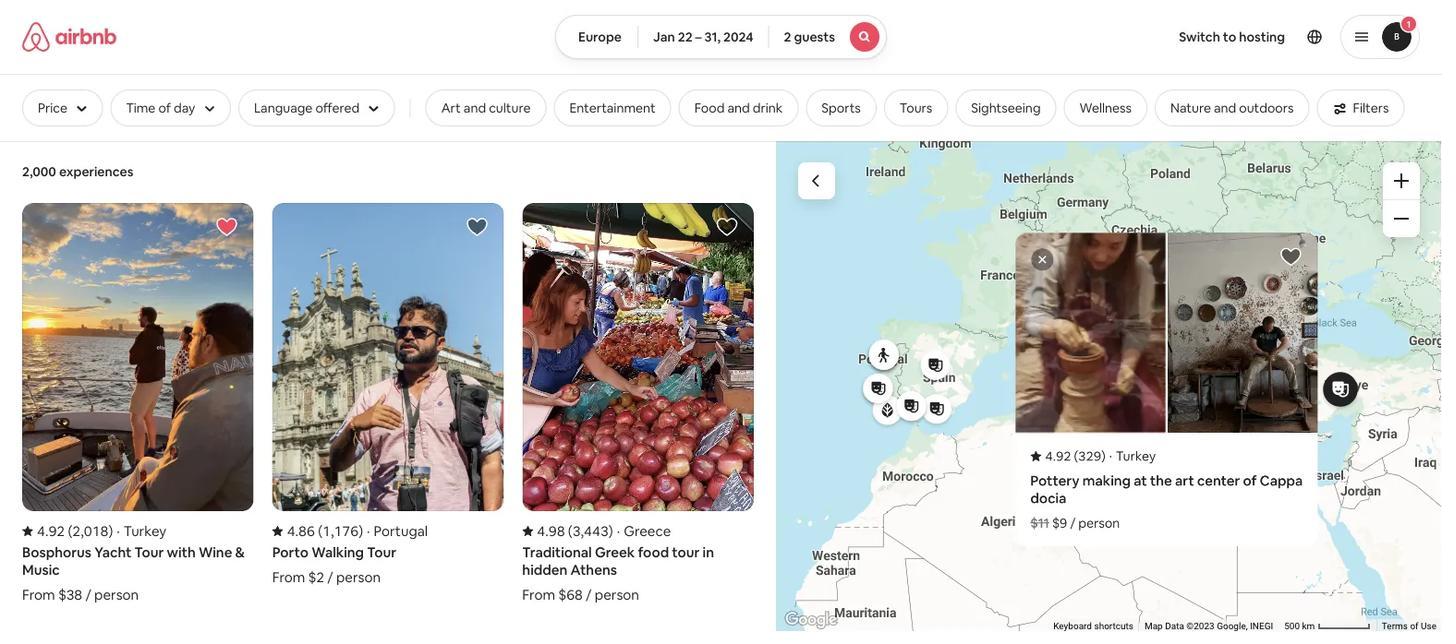 Task type: vqa. For each thing, say whether or not it's contained in the screenshot.
4.86 (1,176)
yes



Task type: describe. For each thing, give the bounding box(es) containing it.
$2
[[308, 569, 324, 587]]

experiences
[[59, 164, 133, 180]]

walking
[[312, 544, 364, 562]]

(1,176)
[[318, 523, 363, 541]]

and for food
[[727, 100, 750, 116]]

art and culture
[[441, 100, 531, 116]]

4.98
[[537, 523, 565, 541]]

of for terms
[[1410, 621, 1419, 632]]

drink
[[753, 100, 783, 116]]

language offered button
[[238, 90, 395, 127]]

shortcuts
[[1094, 621, 1134, 632]]

wellness
[[1080, 100, 1132, 116]]

music
[[22, 561, 60, 579]]

terms of use link
[[1382, 621, 1437, 632]]

sports
[[822, 100, 861, 116]]

yacht
[[94, 544, 132, 562]]

from inside porto walking tour from $2 / person
[[272, 569, 305, 587]]

Nature and outdoors button
[[1155, 90, 1310, 127]]

price
[[38, 100, 67, 116]]

$68
[[558, 586, 583, 604]]

athens
[[570, 561, 617, 579]]

bosphorus yacht tour with wine & music from $38 / person
[[22, 544, 245, 604]]

food and drink
[[694, 100, 783, 116]]

tour for portugal
[[367, 544, 396, 562]]

1
[[1407, 18, 1411, 30]]

Art and culture button
[[426, 90, 546, 127]]

food
[[638, 544, 669, 562]]

(329)
[[1074, 448, 1106, 465]]

switch
[[1179, 29, 1220, 45]]

· for (3,443)
[[617, 523, 620, 541]]

center
[[1197, 472, 1240, 490]]

profile element
[[909, 0, 1420, 74]]

the
[[1150, 472, 1172, 490]]

language
[[254, 100, 313, 116]]

offered
[[315, 100, 360, 116]]

$38
[[58, 586, 82, 604]]

add to wishlist image
[[716, 216, 738, 238]]

(2,018)
[[68, 523, 113, 541]]

inegi
[[1250, 621, 1273, 632]]

close image
[[1037, 254, 1048, 265]]

2
[[784, 29, 791, 45]]

&
[[235, 544, 245, 562]]

· portugal
[[367, 523, 428, 541]]

km
[[1302, 621, 1315, 632]]

from for bosphorus yacht tour with wine & music
[[22, 586, 55, 604]]

4.92 (329)
[[1045, 448, 1106, 465]]

2 guests
[[784, 29, 835, 45]]

keyboard
[[1053, 621, 1092, 632]]

outdoors
[[1239, 100, 1294, 116]]

of inside pottery making at the art center of cappa docia $11 $9 / person
[[1243, 472, 1257, 490]]

· for (1,176)
[[367, 523, 370, 541]]

google map
showing 20 experiences. including 1 saved experience. region
[[776, 140, 1442, 633]]

· greece
[[617, 523, 671, 541]]

entertainment
[[570, 100, 656, 116]]

jan 22 – 31, 2024 button
[[638, 15, 769, 59]]

add to wishlist image inside porto walking tour group
[[466, 216, 488, 238]]

switch to hosting link
[[1168, 18, 1296, 56]]

person inside pottery making at the art center of cappa docia $11 $9 / person
[[1079, 515, 1120, 532]]

Sightseeing button
[[956, 90, 1056, 127]]

traditional greek food tour in hidden athens group
[[522, 203, 754, 604]]

$9
[[1052, 515, 1067, 532]]

/ inside porto walking tour from $2 / person
[[327, 569, 333, 587]]

1 vertical spatial add to wishlist image
[[1280, 246, 1302, 268]]

hidden
[[522, 561, 567, 579]]

31,
[[704, 29, 721, 45]]

pottery making at the art center of cappadocia group
[[1016, 233, 1318, 547]]

porto walking tour from $2 / person
[[272, 544, 396, 587]]

porto walking tour group
[[272, 203, 504, 587]]

500 km
[[1284, 621, 1317, 632]]

tour for turkey
[[135, 544, 164, 562]]

data
[[1165, 621, 1184, 632]]

person inside bosphorus yacht tour with wine & music from $38 / person
[[94, 586, 139, 604]]

traditional greek food tour in hidden athens from $68 / person
[[522, 544, 714, 604]]

jan 22 – 31, 2024
[[653, 29, 753, 45]]

terms of use
[[1382, 621, 1437, 632]]

google image
[[781, 609, 842, 633]]

cappa
[[1260, 472, 1303, 490]]

4.98 out of 5 average rating,  3,443 reviews image
[[522, 523, 613, 541]]

4.92 out of 5 average rating,  329 reviews image
[[1030, 448, 1106, 465]]

pottery making at the art center of cappa docia $11 $9 / person
[[1030, 472, 1303, 532]]

2 guests button
[[768, 15, 887, 59]]

and for art
[[464, 100, 486, 116]]

google,
[[1217, 621, 1248, 632]]

/ inside bosphorus yacht tour with wine & music from $38 / person
[[85, 586, 91, 604]]

4.86
[[287, 523, 315, 541]]



Task type: locate. For each thing, give the bounding box(es) containing it.
4.92 for 4.92 (329)
[[1045, 448, 1071, 465]]

1 and from the left
[[464, 100, 486, 116]]

0 horizontal spatial tour
[[135, 544, 164, 562]]

turkey for 4.92 (329)
[[1116, 448, 1156, 465]]

0 horizontal spatial of
[[158, 100, 171, 116]]

2 tour from the left
[[367, 544, 396, 562]]

jan
[[653, 29, 675, 45]]

Wellness button
[[1064, 90, 1147, 127]]

Sports button
[[806, 90, 877, 127]]

person
[[1079, 515, 1120, 532], [336, 569, 381, 587], [94, 586, 139, 604], [595, 586, 639, 604]]

from
[[272, 569, 305, 587], [22, 586, 55, 604], [522, 586, 555, 604]]

from inside "traditional greek food tour in hidden athens from $68 / person"
[[522, 586, 555, 604]]

500 km button
[[1279, 620, 1376, 633]]

· up yacht
[[117, 523, 120, 541]]

2024
[[723, 29, 753, 45]]

person down yacht
[[94, 586, 139, 604]]

nature
[[1171, 100, 1211, 116]]

to
[[1223, 29, 1236, 45]]

0 vertical spatial of
[[158, 100, 171, 116]]

3 and from the left
[[1214, 100, 1236, 116]]

art
[[441, 100, 461, 116]]

0 horizontal spatial 4.92
[[37, 523, 65, 541]]

4.92
[[1045, 448, 1071, 465], [37, 523, 65, 541]]

person inside porto walking tour from $2 / person
[[336, 569, 381, 587]]

–
[[695, 29, 702, 45]]

keyboard shortcuts
[[1053, 621, 1134, 632]]

· for (329)
[[1109, 448, 1112, 465]]

turkey for 4.92 (2,018)
[[124, 523, 166, 541]]

filters
[[1353, 100, 1389, 116]]

time of day button
[[110, 90, 231, 127]]

2 vertical spatial of
[[1410, 621, 1419, 632]]

4.92 up bosphorus
[[37, 523, 65, 541]]

and for nature
[[1214, 100, 1236, 116]]

1 vertical spatial turkey
[[124, 523, 166, 541]]

· turkey for (2,018)
[[117, 523, 166, 541]]

from down music
[[22, 586, 55, 604]]

time
[[126, 100, 156, 116]]

of for time
[[158, 100, 171, 116]]

keyboard shortcuts button
[[1053, 620, 1134, 633]]

hosting
[[1239, 29, 1285, 45]]

0 horizontal spatial · turkey
[[117, 523, 166, 541]]

Entertainment button
[[554, 90, 671, 127]]

4.86 out of 5 average rating,  1,176 reviews image
[[272, 523, 363, 541]]

tour down · portugal
[[367, 544, 396, 562]]

filters button
[[1317, 90, 1405, 127]]

/ right $9 at the right of the page
[[1070, 515, 1076, 532]]

zoom in image
[[1394, 174, 1409, 188]]

Food and drink button
[[679, 90, 798, 127]]

bosphorus yacht tour with wine & music group
[[22, 203, 254, 604]]

turkey inside '· turkey'
[[1116, 448, 1156, 465]]

add to wishlist image
[[466, 216, 488, 238], [1280, 246, 1302, 268]]

2 horizontal spatial of
[[1410, 621, 1419, 632]]

· up greek at the bottom left of the page
[[617, 523, 620, 541]]

(3,443)
[[568, 523, 613, 541]]

europe
[[578, 29, 622, 45]]

0 horizontal spatial and
[[464, 100, 486, 116]]

©2023
[[1187, 621, 1215, 632]]

food
[[694, 100, 725, 116]]

4.92 for 4.92 (2,018)
[[37, 523, 65, 541]]

tours
[[900, 100, 932, 116]]

of left day
[[158, 100, 171, 116]]

portugal
[[374, 523, 428, 541]]

0 horizontal spatial add to wishlist image
[[466, 216, 488, 238]]

4.98 (3,443)
[[537, 523, 613, 541]]

time of day
[[126, 100, 195, 116]]

with
[[167, 544, 196, 562]]

·
[[1109, 448, 1112, 465], [117, 523, 120, 541], [367, 523, 370, 541], [617, 523, 620, 541]]

· right (329) at right
[[1109, 448, 1112, 465]]

2 horizontal spatial and
[[1214, 100, 1236, 116]]

art
[[1175, 472, 1194, 490]]

from down hidden
[[522, 586, 555, 604]]

bosphorus
[[22, 544, 91, 562]]

22
[[678, 29, 693, 45]]

· turkey inside 'bosphorus yacht tour with wine & music' group
[[117, 523, 166, 541]]

person right $9 at the right of the page
[[1079, 515, 1120, 532]]

none search field containing europe
[[555, 15, 887, 59]]

/
[[1070, 515, 1076, 532], [327, 569, 333, 587], [85, 586, 91, 604], [586, 586, 592, 604]]

4.86 (1,176)
[[287, 523, 363, 541]]

0 vertical spatial add to wishlist image
[[466, 216, 488, 238]]

porto
[[272, 544, 309, 562]]

· turkey up yacht
[[117, 523, 166, 541]]

greece
[[624, 523, 671, 541]]

wine
[[199, 544, 232, 562]]

and left drink
[[727, 100, 750, 116]]

1 button
[[1341, 15, 1420, 59]]

4.92 up pottery
[[1045, 448, 1071, 465]]

and inside the food and drink button
[[727, 100, 750, 116]]

map data ©2023 google, inegi
[[1145, 621, 1273, 632]]

making
[[1083, 472, 1131, 490]]

pottery
[[1030, 472, 1080, 490]]

of right center at the bottom right of the page
[[1243, 472, 1257, 490]]

· inside 'bosphorus yacht tour with wine & music' group
[[117, 523, 120, 541]]

1 tour from the left
[[135, 544, 164, 562]]

2,000 experiences
[[22, 164, 133, 180]]

of left use
[[1410, 621, 1419, 632]]

1 horizontal spatial and
[[727, 100, 750, 116]]

turkey up at
[[1116, 448, 1156, 465]]

Tours button
[[884, 90, 948, 127]]

and right art
[[464, 100, 486, 116]]

nature and outdoors
[[1171, 100, 1294, 116]]

0 vertical spatial · turkey
[[1109, 448, 1156, 465]]

and right nature
[[1214, 100, 1236, 116]]

· turkey up at
[[1109, 448, 1156, 465]]

europe button
[[555, 15, 638, 59]]

1 horizontal spatial turkey
[[1116, 448, 1156, 465]]

person down athens
[[595, 586, 639, 604]]

· turkey inside the pottery making at the art center of cappadocia group
[[1109, 448, 1156, 465]]

sightseeing
[[971, 100, 1041, 116]]

day
[[174, 100, 195, 116]]

tour
[[135, 544, 164, 562], [367, 544, 396, 562]]

2 and from the left
[[727, 100, 750, 116]]

· inside '· turkey'
[[1109, 448, 1112, 465]]

0 vertical spatial turkey
[[1116, 448, 1156, 465]]

tour
[[672, 544, 700, 562]]

turkey inside 'bosphorus yacht tour with wine & music' group
[[124, 523, 166, 541]]

map
[[1145, 621, 1163, 632]]

4.92 inside 'bosphorus yacht tour with wine & music' group
[[37, 523, 65, 541]]

tour inside bosphorus yacht tour with wine & music from $38 / person
[[135, 544, 164, 562]]

from for traditional greek food tour in hidden athens
[[522, 586, 555, 604]]

· for (2,018)
[[117, 523, 120, 541]]

turkey
[[1116, 448, 1156, 465], [124, 523, 166, 541]]

and inside art and culture button
[[464, 100, 486, 116]]

1 horizontal spatial from
[[272, 569, 305, 587]]

0 horizontal spatial from
[[22, 586, 55, 604]]

docia
[[1030, 490, 1067, 508]]

1 horizontal spatial · turkey
[[1109, 448, 1156, 465]]

1 vertical spatial of
[[1243, 472, 1257, 490]]

2 horizontal spatial from
[[522, 586, 555, 604]]

4.92 out of 5 average rating,  2,018 reviews image
[[22, 523, 113, 541]]

/ inside "traditional greek food tour in hidden athens from $68 / person"
[[586, 586, 592, 604]]

tour inside porto walking tour from $2 / person
[[367, 544, 396, 562]]

4.92 (2,018)
[[37, 523, 113, 541]]

· inside porto walking tour group
[[367, 523, 370, 541]]

greek
[[595, 544, 635, 562]]

guests
[[794, 29, 835, 45]]

switch to hosting
[[1179, 29, 1285, 45]]

from inside bosphorus yacht tour with wine & music from $38 / person
[[22, 586, 55, 604]]

/ right $2
[[327, 569, 333, 587]]

1 horizontal spatial add to wishlist image
[[1280, 246, 1302, 268]]

1 horizontal spatial 4.92
[[1045, 448, 1071, 465]]

2,000
[[22, 164, 56, 180]]

price button
[[22, 90, 103, 127]]

/ right the $68
[[586, 586, 592, 604]]

1 vertical spatial · turkey
[[117, 523, 166, 541]]

zoom out image
[[1394, 212, 1409, 226]]

of inside dropdown button
[[158, 100, 171, 116]]

0 horizontal spatial turkey
[[124, 523, 166, 541]]

1 horizontal spatial of
[[1243, 472, 1257, 490]]

tour left 'with' at the left bottom of the page
[[135, 544, 164, 562]]

/ inside pottery making at the art center of cappa docia $11 $9 / person
[[1070, 515, 1076, 532]]

person down "walking"
[[336, 569, 381, 587]]

· inside traditional greek food tour in hidden athens group
[[617, 523, 620, 541]]

· turkey for (329)
[[1109, 448, 1156, 465]]

language offered
[[254, 100, 360, 116]]

/ right $38
[[85, 586, 91, 604]]

remove from wishlist image
[[216, 216, 238, 238]]

None search field
[[555, 15, 887, 59]]

use
[[1421, 621, 1437, 632]]

from down porto at the left
[[272, 569, 305, 587]]

turkey up yacht
[[124, 523, 166, 541]]

0 vertical spatial 4.92
[[1045, 448, 1071, 465]]

4.92 inside image
[[1045, 448, 1071, 465]]

1 horizontal spatial tour
[[367, 544, 396, 562]]

person inside "traditional greek food tour in hidden athens from $68 / person"
[[595, 586, 639, 604]]

· right (1,176)
[[367, 523, 370, 541]]

1 vertical spatial 4.92
[[37, 523, 65, 541]]

traditional
[[522, 544, 592, 562]]

of
[[158, 100, 171, 116], [1243, 472, 1257, 490], [1410, 621, 1419, 632]]

terms
[[1382, 621, 1408, 632]]

and inside nature and outdoors button
[[1214, 100, 1236, 116]]



